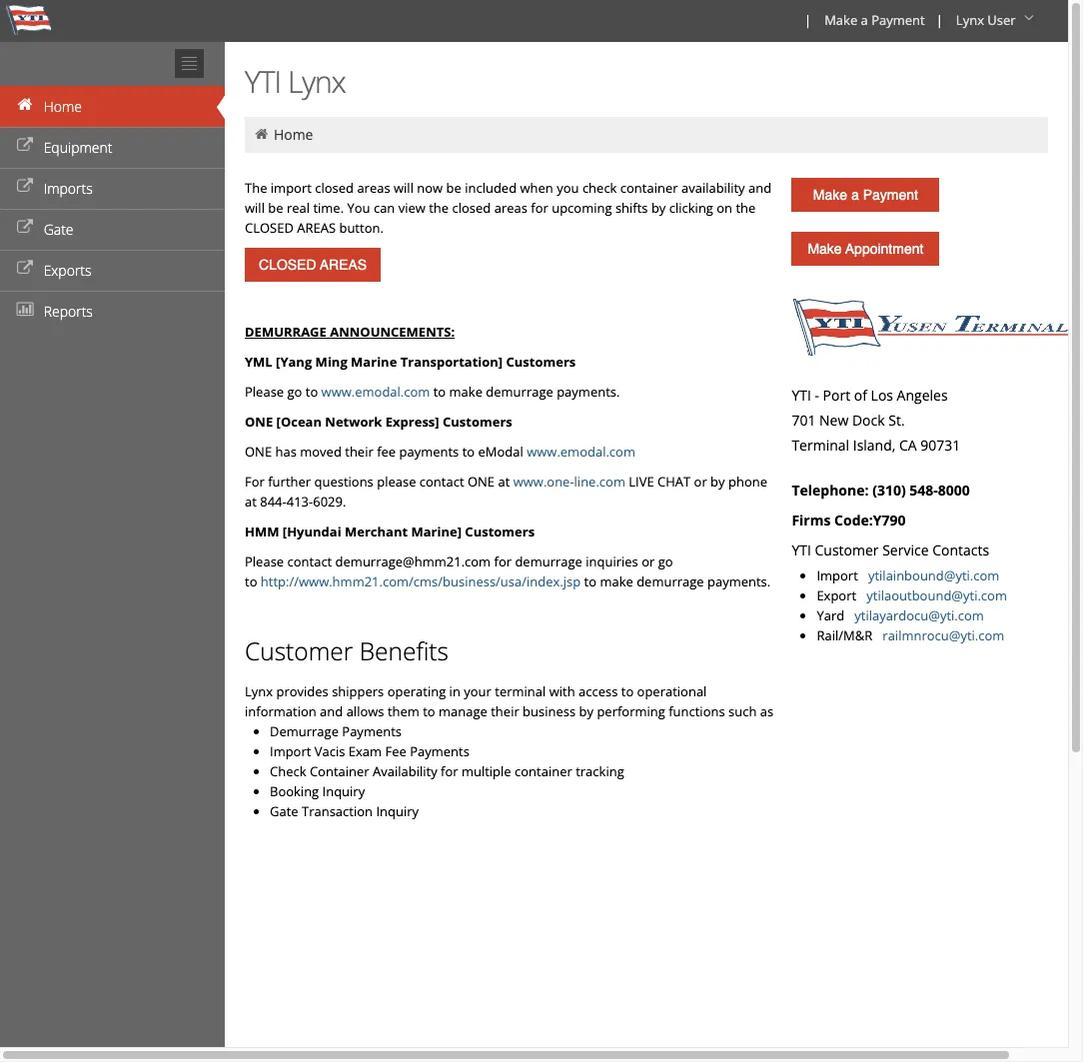 Task type: describe. For each thing, give the bounding box(es) containing it.
access
[[579, 682, 618, 700]]

6029.
[[313, 493, 346, 511]]

equipment
[[44, 138, 112, 157]]

0 vertical spatial inquiry
[[322, 782, 365, 800]]

express]
[[385, 413, 439, 431]]

0 vertical spatial contact
[[419, 473, 464, 491]]

0 horizontal spatial their
[[345, 443, 373, 461]]

booking
[[270, 782, 319, 800]]

telephone: (310) 548-8000
[[792, 481, 970, 500]]

service
[[882, 541, 929, 560]]

has
[[275, 443, 297, 461]]

terminal
[[792, 436, 849, 455]]

st.
[[888, 411, 905, 430]]

you
[[557, 179, 579, 197]]

1 vertical spatial make a payment
[[813, 187, 918, 203]]

0 vertical spatial demurrage
[[486, 383, 553, 401]]

1 horizontal spatial www.emodal.com
[[527, 443, 635, 461]]

availability
[[373, 762, 437, 780]]

and inside lynx provides shippers operating in your terminal with access to operational information and allows them to manage their business by performing functions such as demurrage payments import vacis exam fee payments check container availability for multiple container tracking booking inquiry gate transaction inquiry
[[320, 702, 343, 720]]

make for bottommost make a payment link
[[813, 187, 847, 203]]

telephone:
[[792, 481, 869, 500]]

of
[[854, 386, 867, 405]]

lynx for user
[[956, 11, 984, 29]]

can
[[374, 199, 395, 217]]

ytilainbound@yti.com link
[[868, 567, 1000, 585]]

0 horizontal spatial payments
[[342, 722, 402, 740]]

the
[[245, 179, 267, 197]]

0 vertical spatial be
[[446, 179, 461, 197]]

demurrage@hmm21.com
[[335, 553, 491, 571]]

functions
[[669, 702, 725, 720]]

information
[[245, 702, 316, 720]]

business
[[523, 702, 576, 720]]

lynx user
[[956, 11, 1016, 29]]

0 horizontal spatial closed
[[315, 179, 354, 197]]

0 horizontal spatial make
[[449, 383, 483, 401]]

rail/m&r
[[817, 627, 879, 644]]

multiple
[[462, 762, 511, 780]]

[yang
[[276, 353, 312, 371]]

in
[[449, 682, 461, 700]]

one for one [ocean network express] customers
[[245, 413, 273, 431]]

0 horizontal spatial home link
[[0, 86, 225, 127]]

code:y790
[[834, 511, 906, 530]]

0 horizontal spatial a
[[851, 187, 859, 203]]

1 vertical spatial make a payment link
[[792, 178, 940, 212]]

contact inside please contact demurrage@hmm21.com for demurrage inquiries or go to
[[287, 553, 332, 571]]

railmnrocu@yti.com
[[883, 627, 1005, 644]]

los
[[871, 386, 893, 405]]

1 vertical spatial payment
[[863, 187, 918, 203]]

export
[[817, 587, 863, 605]]

as
[[760, 702, 774, 720]]

inquiries
[[586, 553, 638, 571]]

closed
[[245, 219, 294, 237]]

shifts
[[615, 199, 648, 217]]

marine]
[[411, 523, 462, 541]]

the import closed areas will now be included when you check container availability and will be real time.  you can view the closed areas for upcoming shifts by clicking on the closed areas button.
[[245, 179, 772, 237]]

ytilayardocu@yti.com
[[855, 607, 984, 625]]

[ocean
[[276, 413, 322, 431]]

0 vertical spatial make
[[825, 11, 858, 29]]

please for please go to www.emodal.com to make demurrage payments.
[[245, 383, 284, 401]]

ytilaoutbound@yti.com
[[867, 587, 1007, 605]]

1 horizontal spatial areas
[[494, 199, 528, 217]]

check
[[270, 762, 306, 780]]

real
[[287, 199, 310, 217]]

upcoming
[[552, 199, 612, 217]]

to left emodal
[[462, 443, 475, 461]]

container inside lynx provides shippers operating in your terminal with access to operational information and allows them to manage their business by performing functions such as demurrage payments import vacis exam fee payments check container availability for multiple container tracking booking inquiry gate transaction inquiry
[[515, 762, 572, 780]]

yti lynx
[[245, 61, 345, 102]]

1 horizontal spatial make
[[600, 573, 633, 591]]

island,
[[853, 436, 896, 455]]

http://www.hmm21.com/cms/business/usa/index.jsp to make demurrage payments.
[[261, 573, 771, 591]]

go inside please contact demurrage@hmm21.com for demurrage inquiries or go to
[[658, 553, 673, 571]]

performing
[[597, 702, 665, 720]]

0 horizontal spatial gate
[[44, 220, 74, 239]]

live
[[629, 473, 654, 491]]

0 horizontal spatial areas
[[357, 179, 390, 197]]

0 vertical spatial payments.
[[557, 383, 620, 401]]

yml [yang ming marine transportation] customers
[[245, 353, 576, 371]]

1 vertical spatial lynx
[[288, 61, 345, 102]]

import inside lynx provides shippers operating in your terminal with access to operational information and allows them to manage their business by performing functions such as demurrage payments import vacis exam fee payments check container availability for multiple container tracking booking inquiry gate transaction inquiry
[[270, 742, 311, 760]]

areas
[[297, 219, 336, 237]]

exports link
[[0, 250, 225, 291]]

1 horizontal spatial home image
[[253, 127, 270, 141]]

1 horizontal spatial customer
[[815, 541, 879, 560]]

by inside lynx provides shippers operating in your terminal with access to operational information and allows them to manage their business by performing functions such as demurrage payments import vacis exam fee payments check container availability for multiple container tracking booking inquiry gate transaction inquiry
[[579, 702, 594, 720]]

hmm [hyundai merchant marine] customers
[[245, 523, 535, 541]]

for inside lynx provides shippers operating in your terminal with access to operational information and allows them to manage their business by performing functions such as demurrage payments import vacis exam fee payments check container availability for multiple container tracking booking inquiry gate transaction inquiry
[[441, 762, 458, 780]]

further
[[268, 473, 311, 491]]

when
[[520, 179, 553, 197]]

please contact demurrage@hmm21.com for demurrage inquiries or go to
[[245, 553, 673, 591]]

0 horizontal spatial go
[[287, 383, 302, 401]]

demurrage
[[270, 722, 339, 740]]

network
[[325, 413, 382, 431]]

fee
[[377, 443, 396, 461]]

tracking
[[576, 762, 624, 780]]

external link image
[[15, 221, 35, 235]]

customers for hmm [hyundai merchant marine] customers
[[465, 523, 535, 541]]

2 vertical spatial one
[[468, 473, 495, 491]]

yml
[[245, 353, 273, 371]]

external link image for exports
[[15, 262, 35, 276]]

container
[[310, 762, 369, 780]]

http://www.hmm21.com/cms/business/usa/index.jsp link
[[261, 573, 581, 591]]

angeles
[[897, 386, 948, 405]]

time.
[[313, 199, 344, 217]]

external link image for imports
[[15, 180, 35, 194]]

imports link
[[0, 168, 225, 209]]

angle down image
[[1019, 11, 1039, 25]]

[hyundai
[[283, 523, 341, 541]]

please go to www.emodal.com to make demurrage payments.
[[245, 383, 620, 401]]

1 vertical spatial customer
[[245, 634, 353, 667]]

one [ocean network express] customers
[[245, 413, 512, 431]]

hmm
[[245, 523, 279, 541]]

and inside the import closed areas will now be included when you check container availability and will be real time.  you can view the closed areas for upcoming shifts by clicking on the closed areas button.
[[748, 179, 772, 197]]

chat
[[658, 473, 691, 491]]

1 the from the left
[[429, 199, 449, 217]]

benefits
[[359, 634, 449, 667]]

manage
[[439, 702, 487, 720]]

0 vertical spatial at
[[498, 473, 510, 491]]

to inside please contact demurrage@hmm21.com for demurrage inquiries or go to
[[245, 573, 257, 591]]

1 vertical spatial payments.
[[707, 573, 771, 591]]

one has moved their fee payments to emodal www.emodal.com
[[245, 443, 635, 461]]

1 | from the left
[[804, 11, 812, 29]]

gate inside lynx provides shippers operating in your terminal with access to operational information and allows them to manage their business by performing functions such as demurrage payments import vacis exam fee payments check container availability for multiple container tracking booking inquiry gate transaction inquiry
[[270, 802, 298, 820]]

0 vertical spatial home
[[44, 97, 82, 116]]

0 vertical spatial will
[[394, 179, 414, 197]]

equipment link
[[0, 127, 225, 168]]

to up performing
[[621, 682, 634, 700]]

to up [ocean
[[306, 383, 318, 401]]

included
[[465, 179, 517, 197]]

ytilayardocu@yti.com link
[[855, 607, 984, 625]]

customers for one [ocean network express] customers
[[443, 413, 512, 431]]

http://www.hmm21.com/cms/business/usa/index.jsp
[[261, 573, 581, 591]]



Task type: vqa. For each thing, say whether or not it's contained in the screenshot.


Task type: locate. For each thing, give the bounding box(es) containing it.
vacis
[[315, 742, 345, 760]]

0 vertical spatial closed
[[315, 179, 354, 197]]

external link image left 'equipment'
[[15, 139, 35, 153]]

1 horizontal spatial gate
[[270, 802, 298, 820]]

yti for yti - port of los angeles 701 new dock st. terminal island, ca 90731
[[792, 386, 811, 405]]

by down access
[[579, 702, 594, 720]]

0 vertical spatial home image
[[15, 98, 35, 112]]

1 please from the top
[[245, 383, 284, 401]]

0 vertical spatial make a payment link
[[816, 0, 932, 42]]

external link image up external link icon
[[15, 180, 35, 194]]

ytilaoutbound@yti.com link
[[867, 587, 1007, 605]]

1 horizontal spatial a
[[861, 11, 868, 29]]

inquiry down container
[[322, 782, 365, 800]]

for
[[245, 473, 265, 491]]

2 the from the left
[[736, 199, 756, 217]]

ming
[[315, 353, 347, 371]]

a
[[861, 11, 868, 29], [851, 187, 859, 203]]

1 horizontal spatial and
[[748, 179, 772, 197]]

areas up can
[[357, 179, 390, 197]]

0 horizontal spatial home
[[44, 97, 82, 116]]

0 horizontal spatial lynx
[[245, 682, 273, 700]]

for left multiple
[[441, 762, 458, 780]]

1 vertical spatial www.emodal.com link
[[527, 443, 635, 461]]

1 horizontal spatial will
[[394, 179, 414, 197]]

will down the
[[245, 199, 265, 217]]

moved
[[300, 443, 342, 461]]

availability
[[681, 179, 745, 197]]

2 vertical spatial for
[[441, 762, 458, 780]]

at inside live chat or by phone at 844-413-6029.
[[245, 493, 257, 511]]

2 | from the left
[[936, 11, 943, 29]]

|
[[804, 11, 812, 29], [936, 11, 943, 29]]

make down the transportation]
[[449, 383, 483, 401]]

customer up provides
[[245, 634, 353, 667]]

customers
[[506, 353, 576, 371], [443, 413, 512, 431], [465, 523, 535, 541]]

closed up time.
[[315, 179, 354, 197]]

1 vertical spatial a
[[851, 187, 859, 203]]

live chat or by phone at 844-413-6029.
[[245, 473, 767, 511]]

external link image up bar chart icon
[[15, 262, 35, 276]]

for down when at top
[[531, 199, 548, 217]]

the down now
[[429, 199, 449, 217]]

by inside live chat or by phone at 844-413-6029.
[[711, 473, 725, 491]]

ca
[[899, 436, 917, 455]]

will up "view"
[[394, 179, 414, 197]]

1 vertical spatial by
[[711, 473, 725, 491]]

2 please from the top
[[245, 553, 284, 571]]

customers down live chat or by phone at 844-413-6029. on the top of page
[[465, 523, 535, 541]]

home link down the yti lynx
[[274, 125, 313, 144]]

contact down the [hyundai
[[287, 553, 332, 571]]

at down emodal
[[498, 473, 510, 491]]

yard
[[817, 607, 851, 625]]

1 horizontal spatial home
[[274, 125, 313, 144]]

yti for yti lynx
[[245, 61, 281, 102]]

(310)
[[872, 481, 906, 500]]

payments down allows
[[342, 722, 402, 740]]

port
[[823, 386, 851, 405]]

1 vertical spatial customers
[[443, 413, 512, 431]]

inquiry down availability
[[376, 802, 419, 820]]

www.emodal.com link for one has moved their fee payments to emodal www.emodal.com
[[527, 443, 635, 461]]

1 horizontal spatial www.emodal.com link
[[527, 443, 635, 461]]

None submit
[[245, 248, 381, 282]]

0 horizontal spatial or
[[642, 553, 655, 571]]

contact down one has moved their fee payments to emodal www.emodal.com
[[419, 473, 464, 491]]

413-
[[286, 493, 313, 511]]

closed
[[315, 179, 354, 197], [452, 199, 491, 217]]

please for please contact demurrage@hmm21.com for demurrage inquiries or go to
[[245, 553, 284, 571]]

one for one has moved their fee payments to emodal www.emodal.com
[[245, 443, 272, 461]]

0 vertical spatial for
[[531, 199, 548, 217]]

1 external link image from the top
[[15, 139, 35, 153]]

user
[[988, 11, 1016, 29]]

provides
[[276, 682, 329, 700]]

yti inside yti - port of los angeles 701 new dock st. terminal island, ca 90731
[[792, 386, 811, 405]]

0 horizontal spatial be
[[268, 199, 283, 217]]

to down operating
[[423, 702, 435, 720]]

imports
[[44, 179, 93, 198]]

one left has
[[245, 443, 272, 461]]

customer down firms code:y790 on the top right of page
[[815, 541, 879, 560]]

allows
[[346, 702, 384, 720]]

make
[[449, 383, 483, 401], [600, 573, 633, 591]]

external link image
[[15, 139, 35, 153], [15, 180, 35, 194], [15, 262, 35, 276]]

-
[[815, 386, 819, 405]]

1 horizontal spatial inquiry
[[376, 802, 419, 820]]

lynx inside lynx provides shippers operating in your terminal with access to operational information and allows them to manage their business by performing functions such as demurrage payments import vacis exam fee payments check container availability for multiple container tracking booking inquiry gate transaction inquiry
[[245, 682, 273, 700]]

by left phone
[[711, 473, 725, 491]]

0 vertical spatial gate
[[44, 220, 74, 239]]

please
[[377, 473, 416, 491]]

www.emodal.com link for to make demurrage payments.
[[321, 383, 430, 401]]

home up 'equipment'
[[44, 97, 82, 116]]

or inside please contact demurrage@hmm21.com for demurrage inquiries or go to
[[642, 553, 655, 571]]

please inside please contact demurrage@hmm21.com for demurrage inquiries or go to
[[245, 553, 284, 571]]

on
[[717, 199, 733, 217]]

1 vertical spatial external link image
[[15, 180, 35, 194]]

1 vertical spatial and
[[320, 702, 343, 720]]

import ytilainbound@yti.com
[[817, 567, 1000, 585]]

make for make appointment link
[[808, 241, 842, 257]]

8000
[[938, 481, 970, 500]]

1 vertical spatial be
[[268, 199, 283, 217]]

demurrage
[[486, 383, 553, 401], [515, 553, 582, 571], [637, 573, 704, 591]]

by
[[651, 199, 666, 217], [711, 473, 725, 491], [579, 702, 594, 720]]

0 vertical spatial their
[[345, 443, 373, 461]]

fee
[[385, 742, 406, 760]]

be up closed
[[268, 199, 283, 217]]

lynx provides shippers operating in your terminal with access to operational information and allows them to manage their business by performing functions such as demurrage payments import vacis exam fee payments check container availability for multiple container tracking booking inquiry gate transaction inquiry
[[245, 682, 774, 820]]

1 vertical spatial www.emodal.com
[[527, 443, 635, 461]]

payment left lynx user
[[871, 11, 925, 29]]

payment up appointment at the top
[[863, 187, 918, 203]]

1 vertical spatial home
[[274, 125, 313, 144]]

0 horizontal spatial home image
[[15, 98, 35, 112]]

phone
[[728, 473, 767, 491]]

external link image inside "equipment" link
[[15, 139, 35, 153]]

closed down included
[[452, 199, 491, 217]]

www.emodal.com link up www.one-line.com link
[[527, 443, 635, 461]]

0 vertical spatial one
[[245, 413, 273, 431]]

areas
[[357, 179, 390, 197], [494, 199, 528, 217]]

0 horizontal spatial www.emodal.com link
[[321, 383, 430, 401]]

or inside live chat or by phone at 844-413-6029.
[[694, 473, 707, 491]]

0 vertical spatial import
[[817, 567, 858, 585]]

to down the inquiries on the bottom right of page
[[584, 573, 597, 591]]

0 horizontal spatial inquiry
[[322, 782, 365, 800]]

customer
[[815, 541, 879, 560], [245, 634, 353, 667]]

please down yml
[[245, 383, 284, 401]]

1 vertical spatial payments
[[410, 742, 470, 760]]

1 horizontal spatial by
[[651, 199, 666, 217]]

0 vertical spatial make a payment
[[825, 11, 925, 29]]

home link
[[0, 86, 225, 127], [274, 125, 313, 144]]

yti for yti customer service contacts
[[792, 541, 811, 560]]

1 vertical spatial yti
[[792, 386, 811, 405]]

operating
[[387, 682, 446, 700]]

the right "on"
[[736, 199, 756, 217]]

1 horizontal spatial closed
[[452, 199, 491, 217]]

gate
[[44, 220, 74, 239], [270, 802, 298, 820]]

1 horizontal spatial at
[[498, 473, 510, 491]]

be
[[446, 179, 461, 197], [268, 199, 283, 217]]

areas down included
[[494, 199, 528, 217]]

1 vertical spatial or
[[642, 553, 655, 571]]

1 vertical spatial please
[[245, 553, 284, 571]]

yti customer service contacts
[[792, 541, 989, 560]]

make appointment link
[[792, 232, 940, 266]]

2 external link image from the top
[[15, 180, 35, 194]]

gate right external link icon
[[44, 220, 74, 239]]

1 vertical spatial make
[[813, 187, 847, 203]]

0 vertical spatial payments
[[342, 722, 402, 740]]

external link image inside exports link
[[15, 262, 35, 276]]

to
[[306, 383, 318, 401], [433, 383, 446, 401], [462, 443, 475, 461], [245, 573, 257, 591], [584, 573, 597, 591], [621, 682, 634, 700], [423, 702, 435, 720]]

3 external link image from the top
[[15, 262, 35, 276]]

0 vertical spatial lynx
[[956, 11, 984, 29]]

0 horizontal spatial container
[[515, 762, 572, 780]]

one left [ocean
[[245, 413, 273, 431]]

gate down booking
[[270, 802, 298, 820]]

0 horizontal spatial payments.
[[557, 383, 620, 401]]

1 horizontal spatial import
[[817, 567, 858, 585]]

customers right the transportation]
[[506, 353, 576, 371]]

demurrage down the inquiries on the bottom right of page
[[637, 573, 704, 591]]

container
[[620, 179, 678, 197], [515, 762, 572, 780]]

www.emodal.com down marine
[[321, 383, 430, 401]]

0 vertical spatial customer
[[815, 541, 879, 560]]

2 vertical spatial make
[[808, 241, 842, 257]]

for
[[531, 199, 548, 217], [494, 553, 512, 571], [441, 762, 458, 780]]

90731
[[921, 436, 961, 455]]

please down hmm
[[245, 553, 284, 571]]

www.emodal.com up www.one-line.com link
[[527, 443, 635, 461]]

make down the inquiries on the bottom right of page
[[600, 573, 633, 591]]

their inside lynx provides shippers operating in your terminal with access to operational information and allows them to manage their business by performing functions such as demurrage payments import vacis exam fee payments check container availability for multiple container tracking booking inquiry gate transaction inquiry
[[491, 702, 519, 720]]

0 horizontal spatial by
[[579, 702, 594, 720]]

go down [yang
[[287, 383, 302, 401]]

customers up emodal
[[443, 413, 512, 431]]

2 vertical spatial external link image
[[15, 262, 35, 276]]

or right the inquiries on the bottom right of page
[[642, 553, 655, 571]]

home image up the
[[253, 127, 270, 141]]

go right the inquiries on the bottom right of page
[[658, 553, 673, 571]]

make
[[825, 11, 858, 29], [813, 187, 847, 203], [808, 241, 842, 257]]

0 horizontal spatial and
[[320, 702, 343, 720]]

0 vertical spatial www.emodal.com
[[321, 383, 430, 401]]

1 vertical spatial contact
[[287, 553, 332, 571]]

0 horizontal spatial will
[[245, 199, 265, 217]]

demurrage announcements:
[[245, 323, 455, 341]]

www.emodal.com link down marine
[[321, 383, 430, 401]]

demurrage up emodal
[[486, 383, 553, 401]]

lynx
[[956, 11, 984, 29], [288, 61, 345, 102], [245, 682, 273, 700]]

import up the export
[[817, 567, 858, 585]]

1 horizontal spatial payments
[[410, 742, 470, 760]]

one down emodal
[[468, 473, 495, 491]]

www.one-line.com link
[[513, 473, 625, 491]]

1 vertical spatial inquiry
[[376, 802, 419, 820]]

at down the for at the top of the page
[[245, 493, 257, 511]]

1 horizontal spatial or
[[694, 473, 707, 491]]

line.com
[[574, 473, 625, 491]]

1 vertical spatial will
[[245, 199, 265, 217]]

for up http://www.hmm21.com/cms/business/usa/index.jsp to make demurrage payments.
[[494, 553, 512, 571]]

by right the shifts
[[651, 199, 666, 217]]

1 horizontal spatial home link
[[274, 125, 313, 144]]

1 horizontal spatial contact
[[419, 473, 464, 491]]

external link image inside the imports link
[[15, 180, 35, 194]]

transportation]
[[400, 353, 503, 371]]

to down hmm
[[245, 573, 257, 591]]

1 vertical spatial container
[[515, 762, 572, 780]]

external link image for equipment
[[15, 139, 35, 153]]

844-
[[260, 493, 286, 511]]

import up check
[[270, 742, 311, 760]]

payments up availability
[[410, 742, 470, 760]]

them
[[388, 702, 419, 720]]

home image
[[15, 98, 35, 112], [253, 127, 270, 141]]

2 vertical spatial lynx
[[245, 682, 273, 700]]

by inside the import closed areas will now be included when you check container availability and will be real time.  you can view the closed areas for upcoming shifts by clicking on the closed areas button.
[[651, 199, 666, 217]]

check
[[582, 179, 617, 197]]

home link up 'equipment'
[[0, 86, 225, 127]]

their left the fee
[[345, 443, 373, 461]]

0 vertical spatial customers
[[506, 353, 576, 371]]

and down shippers in the bottom left of the page
[[320, 702, 343, 720]]

your
[[464, 682, 491, 700]]

import
[[817, 567, 858, 585], [270, 742, 311, 760]]

0 vertical spatial make
[[449, 383, 483, 401]]

container up the shifts
[[620, 179, 678, 197]]

the
[[429, 199, 449, 217], [736, 199, 756, 217]]

2 vertical spatial yti
[[792, 541, 811, 560]]

container left the tracking
[[515, 762, 572, 780]]

for inside please contact demurrage@hmm21.com for demurrage inquiries or go to
[[494, 553, 512, 571]]

exam
[[349, 742, 382, 760]]

button.
[[339, 219, 384, 237]]

reports
[[44, 302, 93, 321]]

1 horizontal spatial their
[[491, 702, 519, 720]]

0 horizontal spatial for
[[441, 762, 458, 780]]

1 horizontal spatial go
[[658, 553, 673, 571]]

to down the transportation]
[[433, 383, 446, 401]]

container inside the import closed areas will now be included when you check container availability and will be real time.  you can view the closed areas for upcoming shifts by clicking on the closed areas button.
[[620, 179, 678, 197]]

demurrage up http://www.hmm21.com/cms/business/usa/index.jsp to make demurrage payments.
[[515, 553, 582, 571]]

1 vertical spatial their
[[491, 702, 519, 720]]

2 vertical spatial demurrage
[[637, 573, 704, 591]]

0 vertical spatial www.emodal.com link
[[321, 383, 430, 401]]

1 horizontal spatial payments.
[[707, 573, 771, 591]]

home image up "equipment" link
[[15, 98, 35, 112]]

1 vertical spatial closed
[[452, 199, 491, 217]]

1 horizontal spatial lynx
[[288, 61, 345, 102]]

1 horizontal spatial be
[[446, 179, 461, 197]]

make inside make appointment link
[[808, 241, 842, 257]]

1 horizontal spatial for
[[494, 553, 512, 571]]

emodal
[[478, 443, 523, 461]]

0 vertical spatial a
[[861, 11, 868, 29]]

their down terminal
[[491, 702, 519, 720]]

for inside the import closed areas will now be included when you check container availability and will be real time.  you can view the closed areas for upcoming shifts by clicking on the closed areas button.
[[531, 199, 548, 217]]

lynx for provides
[[245, 682, 273, 700]]

548-
[[910, 481, 938, 500]]

1 vertical spatial gate
[[270, 802, 298, 820]]

firms
[[792, 511, 831, 530]]

0 horizontal spatial at
[[245, 493, 257, 511]]

be right now
[[446, 179, 461, 197]]

and right availability
[[748, 179, 772, 197]]

firms code:y790
[[792, 511, 906, 530]]

lynx user link
[[947, 0, 1046, 42]]

2 horizontal spatial for
[[531, 199, 548, 217]]

payments
[[399, 443, 459, 461]]

0 vertical spatial or
[[694, 473, 707, 491]]

home down the yti lynx
[[274, 125, 313, 144]]

demurrage inside please contact demurrage@hmm21.com for demurrage inquiries or go to
[[515, 553, 582, 571]]

or right chat
[[694, 473, 707, 491]]

0 horizontal spatial |
[[804, 11, 812, 29]]

reports link
[[0, 291, 225, 332]]

0 vertical spatial payment
[[871, 11, 925, 29]]

bar chart image
[[15, 303, 35, 317]]

ytilainbound@yti.com
[[868, 567, 1000, 585]]

operational
[[637, 682, 707, 700]]

questions
[[314, 473, 374, 491]]



